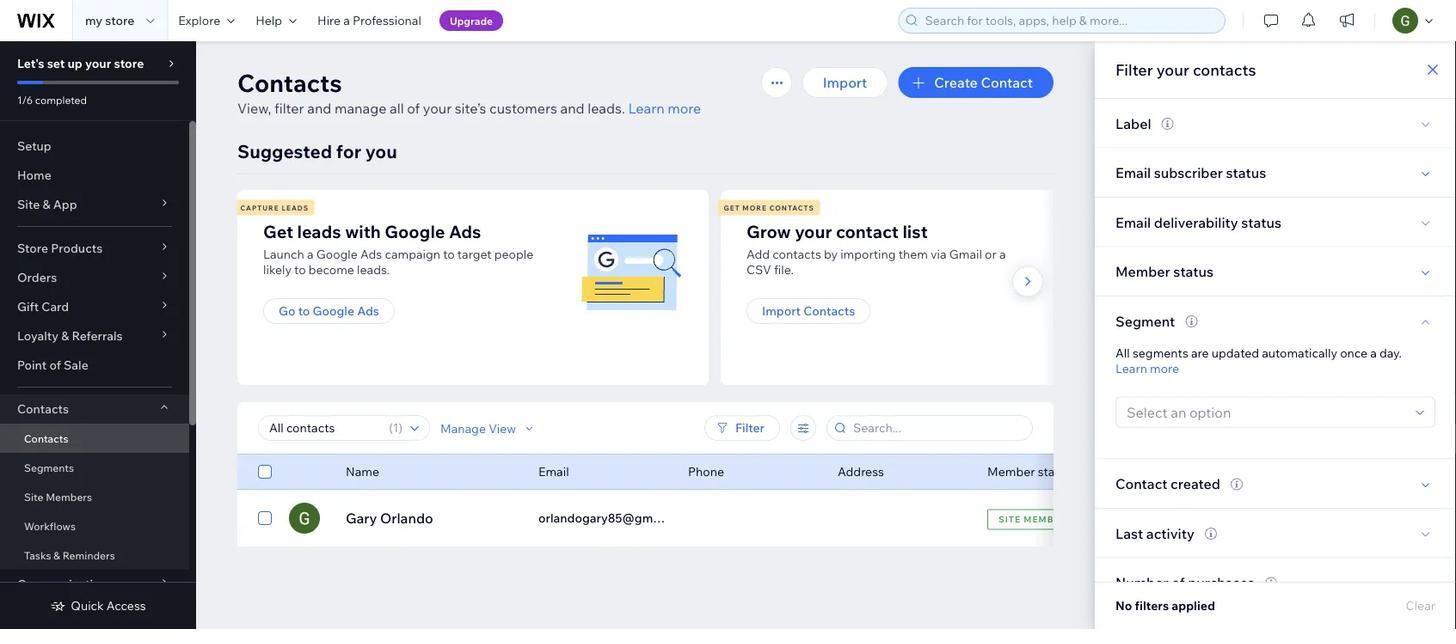 Task type: locate. For each thing, give the bounding box(es) containing it.
0 vertical spatial &
[[42, 197, 50, 212]]

import
[[823, 74, 867, 91], [762, 304, 801, 319]]

& inside dropdown button
[[42, 197, 50, 212]]

site for site member
[[999, 514, 1021, 525]]

go to google ads button
[[263, 299, 395, 324]]

all
[[390, 100, 404, 117]]

1 horizontal spatial and
[[560, 100, 585, 117]]

workflows
[[24, 520, 76, 533]]

& for tasks
[[53, 549, 60, 562]]

your
[[85, 56, 111, 71], [1157, 60, 1190, 79], [423, 100, 452, 117], [795, 221, 832, 242]]

0 vertical spatial contact
[[981, 74, 1033, 91]]

email up orlandogary85@gmail.com
[[539, 465, 569, 480]]

& right loyalty
[[61, 329, 69, 344]]

orlandogary85@gmail.com
[[539, 511, 693, 526]]

import for import
[[823, 74, 867, 91]]

of inside contacts view, filter and manage all of your site's customers and leads. learn more
[[407, 100, 420, 117]]

google up become
[[316, 247, 358, 262]]

filter inside button
[[736, 421, 765, 436]]

leads. right customers
[[588, 100, 625, 117]]

of up no filters applied
[[1172, 574, 1185, 592]]

quick access button
[[50, 599, 146, 614]]

create
[[935, 74, 978, 91]]

a left day.
[[1371, 345, 1377, 360]]

filter for filter
[[736, 421, 765, 436]]

leads
[[297, 221, 341, 242]]

1 vertical spatial store
[[114, 56, 144, 71]]

0 horizontal spatial import
[[762, 304, 801, 319]]

member status up segment
[[1116, 263, 1214, 280]]

0 vertical spatial more
[[668, 100, 701, 117]]

0 vertical spatial learn more button
[[628, 98, 701, 119]]

suggested
[[237, 140, 332, 163]]

1 vertical spatial google
[[316, 247, 358, 262]]

1 vertical spatial member status
[[988, 465, 1073, 480]]

segments link
[[0, 453, 189, 483]]

google up 'campaign' at left
[[385, 221, 445, 242]]

set
[[47, 56, 65, 71]]

gary orlando
[[346, 510, 433, 527]]

contacts
[[770, 203, 815, 212]]

of inside sidebar "element"
[[49, 358, 61, 373]]

contacts down the point of sale
[[17, 402, 69, 417]]

email
[[1116, 164, 1151, 181], [1116, 214, 1151, 231], [539, 465, 569, 480]]

2 vertical spatial email
[[539, 465, 569, 480]]

2 vertical spatial member
[[1024, 514, 1067, 525]]

0 horizontal spatial contact
[[981, 74, 1033, 91]]

1 horizontal spatial &
[[53, 549, 60, 562]]

1 vertical spatial contacts
[[773, 247, 821, 262]]

1/6 completed
[[17, 93, 87, 106]]

a right or
[[1000, 247, 1006, 262]]

leads. down with
[[357, 262, 390, 277]]

Unsaved view field
[[264, 416, 384, 440]]

1 vertical spatial site
[[24, 491, 43, 504]]

2 vertical spatial google
[[313, 304, 355, 319]]

to down launch
[[294, 262, 306, 277]]

contacts up filter
[[237, 68, 342, 98]]

updated
[[1212, 345, 1260, 360]]

filter button
[[705, 416, 780, 441]]

1 horizontal spatial member status
[[1116, 263, 1214, 280]]

help button
[[245, 0, 307, 41]]

tasks & reminders
[[24, 549, 115, 562]]

2 vertical spatial site
[[999, 514, 1021, 525]]

your inside grow your contact list add contacts by importing them via gmail or a csv file.
[[795, 221, 832, 242]]

Search for tools, apps, help & more... field
[[920, 9, 1220, 33]]

store
[[105, 13, 134, 28], [114, 56, 144, 71]]

0 vertical spatial leads.
[[588, 100, 625, 117]]

and right filter
[[307, 100, 332, 117]]

site & app
[[17, 197, 77, 212]]

1 horizontal spatial of
[[407, 100, 420, 117]]

0 horizontal spatial filter
[[736, 421, 765, 436]]

hire a professional
[[318, 13, 421, 28]]

list
[[235, 190, 1199, 385]]

your inside sidebar "element"
[[85, 56, 111, 71]]

import inside button
[[823, 74, 867, 91]]

you
[[365, 140, 397, 163]]

csv
[[747, 262, 771, 277]]

store down my store
[[114, 56, 144, 71]]

learn inside contacts view, filter and manage all of your site's customers and leads. learn more
[[628, 100, 665, 117]]

0 vertical spatial store
[[105, 13, 134, 28]]

1 horizontal spatial leads.
[[588, 100, 625, 117]]

learn more button
[[628, 98, 701, 119], [1116, 361, 1180, 376]]

manage
[[440, 421, 486, 436]]

1 vertical spatial contact
[[1116, 476, 1168, 493]]

communications button
[[0, 570, 189, 600]]

contact right create
[[981, 74, 1033, 91]]

of right all
[[407, 100, 420, 117]]

create contact
[[935, 74, 1033, 91]]

1 vertical spatial filter
[[736, 421, 765, 436]]

filter
[[1116, 60, 1153, 79], [736, 421, 765, 436]]

leads. inside contacts view, filter and manage all of your site's customers and leads. learn more
[[588, 100, 625, 117]]

capture
[[240, 203, 279, 212]]

1 vertical spatial of
[[49, 358, 61, 373]]

gmail
[[950, 247, 982, 262]]

launch
[[263, 247, 304, 262]]

filters
[[1135, 599, 1169, 614]]

loyalty & referrals
[[17, 329, 123, 344]]

0 vertical spatial import
[[823, 74, 867, 91]]

a down leads
[[307, 247, 314, 262]]

1 horizontal spatial contacts
[[1193, 60, 1256, 79]]

Select an option field
[[1122, 398, 1411, 427]]

member status up site member
[[988, 465, 1073, 480]]

1 horizontal spatial learn
[[1116, 361, 1148, 376]]

status right deliverability
[[1242, 214, 1282, 231]]

0 horizontal spatial learn
[[628, 100, 665, 117]]

access
[[107, 599, 146, 614]]

status up site member
[[1038, 465, 1073, 480]]

0 horizontal spatial contacts
[[773, 247, 821, 262]]

filter
[[274, 100, 304, 117]]

store
[[17, 241, 48, 256]]

member up segment
[[1116, 263, 1171, 280]]

contacts down by
[[804, 304, 855, 319]]

email for email deliverability status
[[1116, 214, 1151, 231]]

& right tasks
[[53, 549, 60, 562]]

professional
[[353, 13, 421, 28]]

2 vertical spatial ads
[[357, 304, 379, 319]]

member
[[1116, 263, 1171, 280], [988, 465, 1035, 480], [1024, 514, 1067, 525]]

1 vertical spatial &
[[61, 329, 69, 344]]

no filters applied
[[1116, 599, 1216, 614]]

of left sale
[[49, 358, 61, 373]]

ads up the target in the top of the page
[[449, 221, 481, 242]]

of for point of sale
[[49, 358, 61, 373]]

my store
[[85, 13, 134, 28]]

last
[[1116, 525, 1144, 542]]

site inside "site members" link
[[24, 491, 43, 504]]

google down become
[[313, 304, 355, 319]]

site member
[[999, 514, 1067, 525]]

site inside site & app dropdown button
[[17, 197, 40, 212]]

2 horizontal spatial of
[[1172, 574, 1185, 592]]

1 vertical spatial learn
[[1116, 361, 1148, 376]]

2 and from the left
[[560, 100, 585, 117]]

manage view button
[[440, 421, 537, 436]]

2 vertical spatial &
[[53, 549, 60, 562]]

None checkbox
[[258, 508, 272, 529]]

to right go
[[298, 304, 310, 319]]

segments
[[1133, 345, 1189, 360]]

0 horizontal spatial leads.
[[357, 262, 390, 277]]

people
[[494, 247, 534, 262]]

a inside "all segments are updated automatically once a day. learn more"
[[1371, 345, 1377, 360]]

0 vertical spatial contacts
[[1193, 60, 1256, 79]]

0 horizontal spatial of
[[49, 358, 61, 373]]

status
[[1226, 164, 1267, 181], [1242, 214, 1282, 231], [1174, 263, 1214, 280], [1038, 465, 1073, 480]]

0 vertical spatial filter
[[1116, 60, 1153, 79]]

site members
[[24, 491, 92, 504]]

0 vertical spatial of
[[407, 100, 420, 117]]

store inside sidebar "element"
[[114, 56, 144, 71]]

0 horizontal spatial more
[[668, 100, 701, 117]]

0 vertical spatial member status
[[1116, 263, 1214, 280]]

a inside grow your contact list add contacts by importing them via gmail or a csv file.
[[1000, 247, 1006, 262]]

reminders
[[63, 549, 115, 562]]

& left the app
[[42, 197, 50, 212]]

contact up last
[[1116, 476, 1168, 493]]

contact
[[981, 74, 1033, 91], [1116, 476, 1168, 493]]

2 vertical spatial to
[[298, 304, 310, 319]]

ads down with
[[360, 247, 382, 262]]

and right customers
[[560, 100, 585, 117]]

get leads with google ads launch a google ads campaign to target people likely to become leads.
[[263, 221, 534, 277]]

gary
[[346, 510, 377, 527]]

0 vertical spatial learn
[[628, 100, 665, 117]]

and
[[307, 100, 332, 117], [560, 100, 585, 117]]

completed
[[35, 93, 87, 106]]

& inside popup button
[[61, 329, 69, 344]]

1 vertical spatial import
[[762, 304, 801, 319]]

1 vertical spatial learn more button
[[1116, 361, 1180, 376]]

leads.
[[588, 100, 625, 117], [357, 262, 390, 277]]

email for email subscriber status
[[1116, 164, 1151, 181]]

learn more button for view, filter and manage all of your site's customers and leads.
[[628, 98, 701, 119]]

tasks
[[24, 549, 51, 562]]

by
[[824, 247, 838, 262]]

1 vertical spatial ads
[[360, 247, 382, 262]]

or
[[985, 247, 997, 262]]

your inside contacts view, filter and manage all of your site's customers and leads. learn more
[[423, 100, 452, 117]]

my
[[85, 13, 102, 28]]

upgrade
[[450, 14, 493, 27]]

home
[[17, 168, 51, 183]]

0 vertical spatial to
[[443, 247, 455, 262]]

store products button
[[0, 234, 189, 263]]

contact created
[[1116, 476, 1221, 493]]

member up site member
[[988, 465, 1035, 480]]

1 vertical spatial email
[[1116, 214, 1151, 231]]

1 horizontal spatial filter
[[1116, 60, 1153, 79]]

ads down the get leads with google ads launch a google ads campaign to target people likely to become leads.
[[357, 304, 379, 319]]

1 horizontal spatial more
[[1150, 361, 1180, 376]]

email down label
[[1116, 164, 1151, 181]]

card
[[42, 299, 69, 314]]

orders button
[[0, 263, 189, 293]]

0 vertical spatial email
[[1116, 164, 1151, 181]]

google
[[385, 221, 445, 242], [316, 247, 358, 262], [313, 304, 355, 319]]

1 horizontal spatial import
[[823, 74, 867, 91]]

contacts inside grow your contact list add contacts by importing them via gmail or a csv file.
[[773, 247, 821, 262]]

2 vertical spatial of
[[1172, 574, 1185, 592]]

a inside hire a professional link
[[344, 13, 350, 28]]

0 horizontal spatial learn more button
[[628, 98, 701, 119]]

1 vertical spatial leads.
[[357, 262, 390, 277]]

site
[[17, 197, 40, 212], [24, 491, 43, 504], [999, 514, 1021, 525]]

None checkbox
[[258, 462, 272, 483]]

1 horizontal spatial learn more button
[[1116, 361, 1180, 376]]

a right hire
[[344, 13, 350, 28]]

to left the target in the top of the page
[[443, 247, 455, 262]]

contacts view, filter and manage all of your site's customers and leads. learn more
[[237, 68, 701, 117]]

0 horizontal spatial &
[[42, 197, 50, 212]]

for
[[336, 140, 361, 163]]

0 vertical spatial site
[[17, 197, 40, 212]]

loyalty
[[17, 329, 59, 344]]

0 horizontal spatial and
[[307, 100, 332, 117]]

a inside the get leads with google ads launch a google ads campaign to target people likely to become leads.
[[307, 247, 314, 262]]

with
[[345, 221, 381, 242]]

likely
[[263, 262, 292, 277]]

import inside 'import contacts' button
[[762, 304, 801, 319]]

1 vertical spatial more
[[1150, 361, 1180, 376]]

learn inside "all segments are updated automatically once a day. learn more"
[[1116, 361, 1148, 376]]

1 horizontal spatial contact
[[1116, 476, 1168, 493]]

2 horizontal spatial &
[[61, 329, 69, 344]]

a
[[344, 13, 350, 28], [307, 247, 314, 262], [1000, 247, 1006, 262], [1371, 345, 1377, 360]]

importing
[[841, 247, 896, 262]]

)
[[399, 421, 403, 436]]

more
[[743, 203, 767, 212]]

member left last
[[1024, 514, 1067, 525]]

email left deliverability
[[1116, 214, 1151, 231]]

store right my
[[105, 13, 134, 28]]



Task type: describe. For each thing, give the bounding box(es) containing it.
site members link
[[0, 483, 189, 512]]

suggested for you
[[237, 140, 397, 163]]

filter your contacts
[[1116, 60, 1256, 79]]

phone
[[688, 465, 724, 480]]

let's
[[17, 56, 44, 71]]

loyalty & referrals button
[[0, 322, 189, 351]]

them
[[899, 247, 928, 262]]

contact inside button
[[981, 74, 1033, 91]]

are
[[1191, 345, 1209, 360]]

& for loyalty
[[61, 329, 69, 344]]

manage view
[[440, 421, 516, 436]]

members
[[46, 491, 92, 504]]

more inside contacts view, filter and manage all of your site's customers and leads. learn more
[[668, 100, 701, 117]]

more inside "all segments are updated automatically once a day. learn more"
[[1150, 361, 1180, 376]]

contacts inside dropdown button
[[17, 402, 69, 417]]

sidebar element
[[0, 41, 196, 630]]

site's
[[455, 100, 486, 117]]

communications
[[17, 577, 114, 592]]

gift card
[[17, 299, 69, 314]]

target
[[457, 247, 492, 262]]

let's set up your store
[[17, 56, 144, 71]]

customers
[[490, 100, 557, 117]]

0 vertical spatial google
[[385, 221, 445, 242]]

1 and from the left
[[307, 100, 332, 117]]

& for site
[[42, 197, 50, 212]]

( 1 )
[[389, 421, 403, 436]]

(
[[389, 421, 393, 436]]

import contacts button
[[747, 299, 871, 324]]

list containing get leads with google ads
[[235, 190, 1199, 385]]

contacts inside button
[[804, 304, 855, 319]]

quick
[[71, 599, 104, 614]]

point of sale link
[[0, 351, 189, 380]]

applied
[[1172, 599, 1216, 614]]

gary orlando image
[[289, 503, 320, 534]]

subscriber
[[1154, 164, 1223, 181]]

add
[[747, 247, 770, 262]]

hire
[[318, 13, 341, 28]]

once
[[1340, 345, 1368, 360]]

activity
[[1147, 525, 1195, 542]]

created
[[1171, 476, 1221, 493]]

status down deliverability
[[1174, 263, 1214, 280]]

Search... field
[[848, 416, 1027, 440]]

no
[[1116, 599, 1133, 614]]

1 vertical spatial member
[[988, 465, 1035, 480]]

campaign
[[385, 247, 441, 262]]

1/6
[[17, 93, 33, 106]]

1 vertical spatial to
[[294, 262, 306, 277]]

0 horizontal spatial member status
[[988, 465, 1073, 480]]

sale
[[64, 358, 88, 373]]

import for import contacts
[[762, 304, 801, 319]]

leads
[[282, 203, 309, 212]]

store products
[[17, 241, 103, 256]]

number
[[1116, 574, 1169, 592]]

name
[[346, 465, 379, 480]]

to inside button
[[298, 304, 310, 319]]

grow
[[747, 221, 791, 242]]

point of sale
[[17, 358, 88, 373]]

app
[[53, 197, 77, 212]]

upgrade button
[[440, 10, 503, 31]]

view
[[489, 421, 516, 436]]

status right subscriber
[[1226, 164, 1267, 181]]

day.
[[1380, 345, 1402, 360]]

last activity
[[1116, 525, 1195, 542]]

of for number of purchases
[[1172, 574, 1185, 592]]

go
[[279, 304, 296, 319]]

quick access
[[71, 599, 146, 614]]

go to google ads
[[279, 304, 379, 319]]

become
[[309, 262, 354, 277]]

products
[[51, 241, 103, 256]]

explore
[[178, 13, 220, 28]]

deliverability
[[1154, 214, 1239, 231]]

all
[[1116, 345, 1130, 360]]

ads inside button
[[357, 304, 379, 319]]

setup
[[17, 139, 51, 154]]

0 vertical spatial ads
[[449, 221, 481, 242]]

contacts up 'segments'
[[24, 432, 68, 445]]

gift
[[17, 299, 39, 314]]

address
[[838, 465, 884, 480]]

get
[[263, 221, 293, 242]]

site for site members
[[24, 491, 43, 504]]

learn more button for all segments are updated automatically once a day.
[[1116, 361, 1180, 376]]

site for site & app
[[17, 197, 40, 212]]

contacts inside contacts view, filter and manage all of your site's customers and leads. learn more
[[237, 68, 342, 98]]

label
[[1116, 115, 1152, 132]]

help
[[256, 13, 282, 28]]

google inside button
[[313, 304, 355, 319]]

filter for filter your contacts
[[1116, 60, 1153, 79]]

capture leads
[[240, 203, 309, 212]]

list
[[903, 221, 928, 242]]

file.
[[774, 262, 794, 277]]

0 vertical spatial member
[[1116, 263, 1171, 280]]

orders
[[17, 270, 57, 285]]

import contacts
[[762, 304, 855, 319]]

leads. inside the get leads with google ads launch a google ads campaign to target people likely to become leads.
[[357, 262, 390, 277]]

up
[[68, 56, 82, 71]]



Task type: vqa. For each thing, say whether or not it's contained in the screenshot.
the Marketing dropdown button
no



